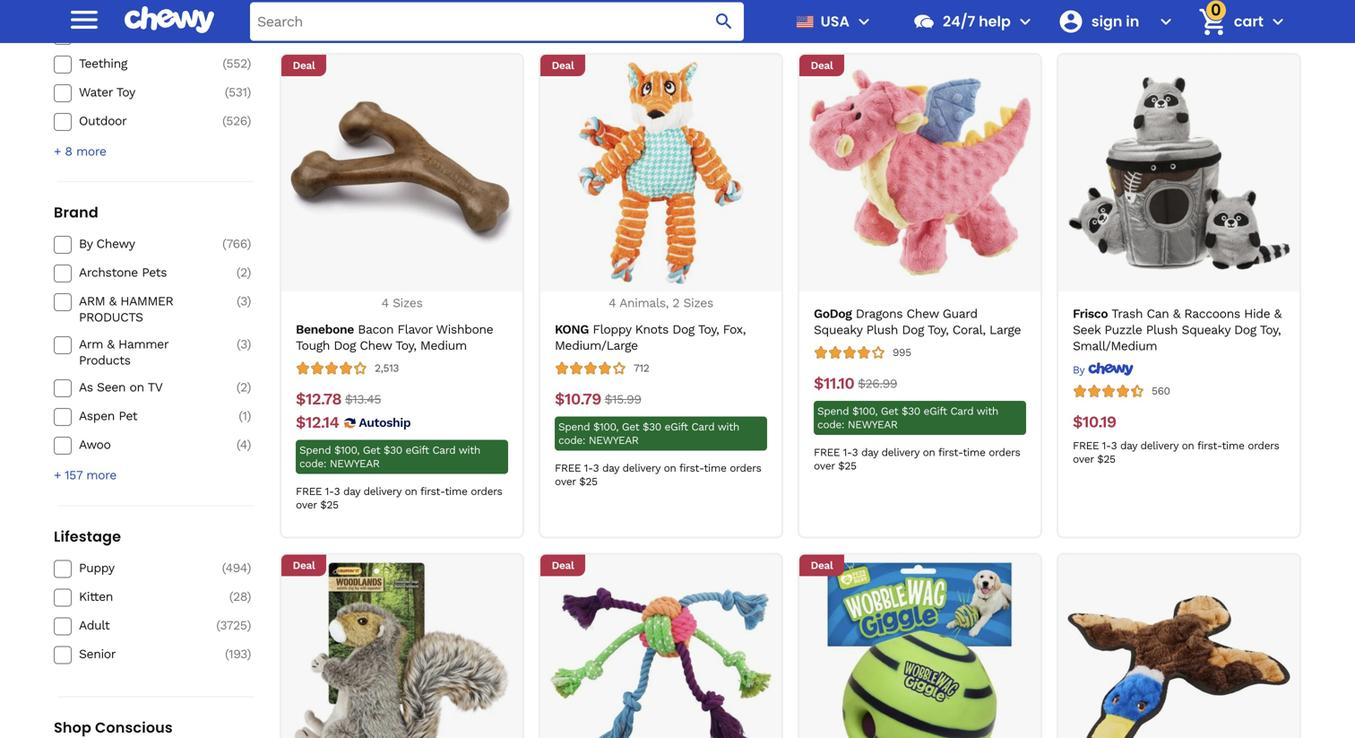 Task type: vqa. For each thing, say whether or not it's contained in the screenshot.
price at the right of the page
no



Task type: describe. For each thing, give the bounding box(es) containing it.
dental
[[79, 27, 117, 42]]

$12.14
[[296, 413, 339, 432]]

$15.99
[[605, 392, 642, 407]]

$12.78
[[296, 390, 342, 409]]

card for bacon flavor wishbone tough dog chew toy, medium
[[433, 444, 456, 457]]

2 horizontal spatial get
[[881, 405, 899, 418]]

Search text field
[[250, 2, 744, 41]]

( 494 )
[[222, 560, 251, 575]]

awoo
[[79, 437, 111, 452]]

kong
[[555, 322, 589, 337]]

get for floppy knots dog toy, fox, medium/large
[[622, 421, 640, 433]]

( for puppy
[[222, 560, 225, 575]]

water
[[79, 85, 113, 100]]

( for kitten
[[229, 589, 233, 604]]

) for as seen on tv
[[247, 380, 251, 395]]

first- inside $10.19 free 1-3 day delivery on first-time orders over $25
[[1198, 440, 1223, 452]]

494
[[225, 560, 247, 575]]

kitten link
[[79, 589, 206, 605]]

godog dragons chew guard squeaky plush dog toy, coral, large image
[[809, 62, 1032, 284]]

( 766 )
[[222, 236, 251, 251]]

senior
[[79, 646, 116, 661]]

teething
[[79, 56, 127, 71]]

( for senior
[[225, 646, 229, 661]]

) for puppy
[[247, 560, 251, 575]]

ruffin' it woodlands squirrel plush dog toy image
[[291, 562, 513, 738]]

3 down ( 766 )
[[240, 294, 247, 309]]

2 horizontal spatial spend $100, get $30 egift card with code: newyear
[[818, 405, 999, 431]]

adult link
[[79, 617, 206, 633]]

newyear for bacon flavor wishbone tough dog chew toy, medium
[[330, 457, 380, 470]]

1 sizes from the left
[[393, 296, 423, 310]]

orders inside $10.19 free 1-3 day delivery on first-time orders over $25
[[1249, 440, 1280, 452]]

( for archstone pets
[[237, 265, 240, 280]]

) for arm & hammer products
[[247, 337, 251, 352]]

$10.19 free 1-3 day delivery on first-time orders over $25
[[1073, 412, 1280, 466]]

aspen
[[79, 409, 115, 424]]

2 sizes from the left
[[684, 296, 714, 310]]

0 vertical spatial with
[[977, 405, 999, 418]]

157
[[65, 468, 82, 483]]

2,513
[[375, 362, 399, 375]]

trash can & raccoons hide & seek puzzle plush squeaky dog toy, small/medium
[[1073, 306, 1282, 354]]

chewy
[[96, 236, 135, 251]]

over down $12.14 text box on the bottom left of page
[[296, 499, 317, 511]]

frisco trash can & raccoons hide & seek puzzle plush squeaky dog toy, small/medium image
[[1069, 62, 1291, 284]]

1 vertical spatial 2
[[673, 296, 680, 310]]

24/7 help
[[943, 11, 1011, 31]]

995
[[893, 346, 912, 359]]

usa
[[821, 11, 850, 31]]

deal for "ruffin' it woodlands squirrel plush dog toy" image
[[293, 559, 315, 572]]

$13.45
[[345, 392, 381, 407]]

pets
[[142, 265, 167, 280]]

bacon flavor wishbone tough dog chew toy, medium
[[296, 322, 494, 353]]

560
[[1152, 385, 1171, 397]]

flavor
[[398, 322, 433, 337]]

as seen on tv link
[[79, 380, 206, 396]]

raccoons
[[1185, 306, 1241, 321]]

archstone pets link
[[79, 265, 206, 281]]

by chewy
[[79, 236, 135, 251]]

hammer
[[120, 294, 173, 309]]

sign in link
[[1051, 0, 1152, 43]]

spend for bacon flavor wishbone tough dog chew toy, medium
[[300, 444, 331, 457]]

( for arm & hammer products
[[237, 337, 240, 352]]

hide
[[1245, 306, 1271, 321]]

as
[[79, 380, 93, 395]]

& right can on the right top of page
[[1174, 306, 1181, 321]]

( 526 )
[[222, 113, 251, 128]]

free inside $10.19 free 1-3 day delivery on first-time orders over $25
[[1073, 440, 1100, 452]]

with for bacon flavor wishbone tough dog chew toy, medium
[[459, 444, 481, 457]]

card for floppy knots dog toy, fox, medium/large
[[692, 421, 715, 433]]

( 552 )
[[223, 56, 251, 71]]

adult
[[79, 618, 110, 633]]

help menu image
[[1015, 11, 1037, 32]]

3 down $10.79 $15.99
[[593, 462, 599, 475]]

newyear for floppy knots dog toy, fox, medium/large
[[589, 434, 639, 447]]

on inside $10.19 free 1-3 day delivery on first-time orders over $25
[[1182, 440, 1195, 452]]

$10.79
[[555, 390, 602, 409]]

floppy
[[593, 322, 632, 337]]

$10.79 text field
[[555, 390, 602, 410]]

kitten
[[79, 589, 113, 604]]

1
[[243, 409, 247, 424]]

free down $10.79 text field
[[555, 462, 581, 475]]

$11.10 $26.99
[[814, 374, 898, 393]]

( 1 )
[[239, 409, 251, 424]]

+ 157 more
[[54, 468, 116, 483]]

plush inside dragons chew guard squeaky plush dog toy, coral, large
[[867, 323, 899, 337]]

$11.10
[[814, 374, 855, 393]]

arm & hammer products link
[[79, 293, 206, 326]]

deal for as seen on tv wobble wag giggle ball dog toy image
[[811, 559, 834, 572]]

seek
[[1073, 323, 1101, 337]]

frisco
[[1073, 306, 1109, 321]]

arm
[[79, 294, 105, 309]]

766
[[226, 236, 247, 251]]

2 horizontal spatial card
[[951, 405, 974, 418]]

$25 inside $10.19 free 1-3 day delivery on first-time orders over $25
[[1098, 453, 1116, 466]]

) for kitten
[[247, 589, 251, 604]]

delivery inside $10.19 free 1-3 day delivery on first-time orders over $25
[[1141, 440, 1179, 452]]

( 3 ) for arm & hammer products
[[237, 294, 251, 309]]

dog inside trash can & raccoons hide & seek puzzle plush squeaky dog toy, small/medium
[[1235, 323, 1257, 337]]

575
[[227, 27, 247, 42]]

day inside $10.19 free 1-3 day delivery on first-time orders over $25
[[1121, 440, 1138, 452]]

lifestage
[[54, 526, 121, 546]]

toy, inside bacon flavor wishbone tough dog chew toy, medium
[[396, 338, 417, 353]]

deal for frisco fetch colorful ball knot rope dog toy, small/medium image at the bottom of the page
[[552, 559, 574, 572]]

4 animals, 2 sizes
[[609, 296, 714, 310]]

on inside 'as seen on tv' link
[[130, 380, 144, 395]]

free 1-3 day delivery on first-time orders over $25 for floppy knots dog toy, fox, medium/large
[[555, 462, 762, 488]]

( 3725 )
[[216, 618, 251, 633]]

submit search image
[[714, 11, 735, 32]]

( 531 )
[[225, 85, 251, 100]]

teething link
[[79, 56, 206, 72]]

( 2 ) for as seen on tv
[[237, 380, 251, 395]]

2 horizontal spatial free 1-3 day delivery on first-time orders over $25
[[814, 446, 1021, 472]]

$13.45 text field
[[345, 390, 381, 410]]

guard
[[943, 306, 978, 321]]

1- down $10.79 text field
[[584, 462, 593, 475]]

8
[[65, 144, 72, 159]]

2 horizontal spatial spend
[[818, 405, 849, 418]]

knots
[[636, 322, 669, 337]]

squeaky inside dragons chew guard squeaky plush dog toy, coral, large
[[814, 323, 863, 337]]

( for outdoor
[[222, 113, 226, 128]]

dragons chew guard squeaky plush dog toy, coral, large
[[814, 306, 1022, 337]]

trash
[[1112, 306, 1143, 321]]

by link
[[1073, 362, 1134, 376]]

toy, inside dragons chew guard squeaky plush dog toy, coral, large
[[928, 323, 949, 337]]

tv
[[148, 380, 163, 395]]

$100, for bacon flavor wishbone tough dog chew toy, medium
[[334, 444, 360, 457]]

2 for as seen on tv
[[240, 380, 247, 395]]

puzzle
[[1105, 323, 1143, 337]]

free down $12.14 text box on the bottom left of page
[[296, 485, 322, 498]]

awoo link
[[79, 437, 206, 453]]

$100, for floppy knots dog toy, fox, medium/large
[[594, 421, 619, 433]]

benebone
[[296, 322, 354, 337]]

delivery down "autoship" at the bottom of the page
[[364, 485, 402, 498]]

fox,
[[723, 322, 746, 337]]

) for outdoor
[[247, 113, 251, 128]]

tough
[[296, 338, 330, 353]]

menu image
[[854, 11, 875, 32]]

( for adult
[[216, 618, 220, 633]]

) for arm & hammer products
[[247, 294, 251, 309]]

products
[[79, 310, 143, 325]]

wishbone
[[436, 322, 494, 337]]

day down $26.99 text field
[[862, 446, 879, 459]]

chewy image
[[1088, 362, 1134, 376]]

( for awoo
[[237, 437, 240, 452]]

code: for bacon flavor wishbone tough dog chew toy, medium
[[300, 457, 327, 470]]

$25 down $10.79 text field
[[580, 475, 598, 488]]

floppy knots dog toy, fox, medium/large
[[555, 322, 746, 353]]

sign in
[[1092, 11, 1140, 31]]



Task type: locate. For each thing, give the bounding box(es) containing it.
coral,
[[953, 323, 986, 337]]

1 horizontal spatial $30
[[643, 421, 662, 433]]

( for teething
[[223, 56, 226, 71]]

plush inside trash can & raccoons hide & seek puzzle plush squeaky dog toy, small/medium
[[1147, 323, 1179, 337]]

2 vertical spatial spend
[[300, 444, 331, 457]]

free 1-3 day delivery on first-time orders over $25 down $15.99 text field
[[555, 462, 762, 488]]

1 ( 2 ) from the top
[[237, 265, 251, 280]]

0 horizontal spatial with
[[459, 444, 481, 457]]

) for teething
[[247, 56, 251, 71]]

1 vertical spatial $30
[[643, 421, 662, 433]]

menu image
[[66, 2, 102, 37]]

( for dental
[[223, 27, 227, 42]]

dog up 995 on the right
[[903, 323, 925, 337]]

0 vertical spatial get
[[881, 405, 899, 418]]

4 down 1
[[240, 437, 247, 452]]

+ for + 157 more
[[54, 468, 61, 483]]

toy, inside floppy knots dog toy, fox, medium/large
[[699, 322, 719, 337]]

12 ) from the top
[[247, 560, 251, 575]]

time
[[1223, 440, 1245, 452], [963, 446, 986, 459], [704, 462, 727, 475], [445, 485, 468, 498]]

spend $100, get $30 egift card with code: newyear down $26.99 text field
[[818, 405, 999, 431]]

with for floppy knots dog toy, fox, medium/large
[[718, 421, 740, 433]]

1 vertical spatial by
[[1073, 363, 1085, 376]]

deal for benebone bacon flavor wishbone tough dog chew toy, medium image
[[293, 59, 315, 72]]

card
[[951, 405, 974, 418], [692, 421, 715, 433], [433, 444, 456, 457]]

1 squeaky from the left
[[814, 323, 863, 337]]

egift for floppy knots dog toy, fox, medium/large
[[665, 421, 688, 433]]

spend $100, get $30 egift card with code: newyear for bacon flavor wishbone tough dog chew toy, medium
[[300, 444, 481, 470]]

2 vertical spatial with
[[459, 444, 481, 457]]

shop conscious
[[54, 717, 173, 737]]

deal for kong floppy knots dog toy, fox, medium/large image
[[552, 59, 574, 72]]

toy, left fox,
[[699, 322, 719, 337]]

$30 down "autoship" at the bottom of the page
[[384, 444, 403, 457]]

2 for archstone pets
[[240, 265, 247, 280]]

5 ) from the top
[[247, 236, 251, 251]]

& up products
[[107, 337, 115, 352]]

usa button
[[789, 0, 875, 43]]

egift for bacon flavor wishbone tough dog chew toy, medium
[[406, 444, 429, 457]]

3 down $10.19 text field
[[1112, 440, 1118, 452]]

0 horizontal spatial spend
[[300, 444, 331, 457]]

0 horizontal spatial egift
[[406, 444, 429, 457]]

3725
[[220, 618, 247, 633]]

plush
[[867, 323, 899, 337], [1147, 323, 1179, 337]]

hammer
[[118, 337, 168, 352]]

spend down $10.79 text field
[[559, 421, 590, 433]]

as seen on tv wobble wag giggle ball dog toy image
[[809, 562, 1032, 738]]

1 horizontal spatial sizes
[[684, 296, 714, 310]]

0 horizontal spatial plush
[[867, 323, 899, 337]]

( 2 ) up 1
[[237, 380, 251, 395]]

arm & hammer products
[[79, 294, 173, 325]]

+ left 8
[[54, 144, 61, 159]]

newyear down $26.99 text field
[[848, 419, 898, 431]]

0 vertical spatial spend
[[818, 405, 849, 418]]

time inside $10.19 free 1-3 day delivery on first-time orders over $25
[[1223, 440, 1245, 452]]

code: down the $11.10 text field at the bottom of the page
[[818, 419, 845, 431]]

1 vertical spatial ( 3 )
[[237, 337, 251, 352]]

1 horizontal spatial squeaky
[[1182, 323, 1231, 337]]

1 horizontal spatial spend
[[559, 421, 590, 433]]

newyear
[[848, 419, 898, 431], [589, 434, 639, 447], [330, 457, 380, 470]]

delivery down $26.99 text field
[[882, 446, 920, 459]]

newyear down "autoship" at the bottom of the page
[[330, 457, 380, 470]]

4 for 4 sizes
[[382, 296, 389, 310]]

0 horizontal spatial $30
[[384, 444, 403, 457]]

puppy
[[79, 560, 114, 575]]

free 1-3 day delivery on first-time orders over $25 down $26.99 text field
[[814, 446, 1021, 472]]

more for + 8 more
[[76, 144, 106, 159]]

dog right knots
[[673, 322, 695, 337]]

4 ) from the top
[[247, 113, 251, 128]]

outdoor
[[79, 113, 127, 128]]

2 vertical spatial get
[[363, 444, 380, 457]]

0 vertical spatial card
[[951, 405, 974, 418]]

2 vertical spatial card
[[433, 444, 456, 457]]

chewy support image
[[913, 10, 936, 33]]

0 horizontal spatial $100,
[[334, 444, 360, 457]]

chewy home image
[[125, 0, 214, 40]]

1 plush from the left
[[867, 323, 899, 337]]

526
[[226, 113, 247, 128]]

( 28 )
[[229, 589, 251, 604]]

0 horizontal spatial sizes
[[393, 296, 423, 310]]

8 ) from the top
[[247, 337, 251, 352]]

medium
[[421, 338, 467, 353]]

10 ) from the top
[[247, 409, 251, 424]]

( 2 ) for archstone pets
[[237, 265, 251, 280]]

$25 down $11.10 $26.99 on the right bottom of page
[[839, 460, 857, 472]]

pet
[[119, 409, 137, 424]]

2 horizontal spatial newyear
[[848, 419, 898, 431]]

toy, down flavor
[[396, 338, 417, 353]]

1 vertical spatial more
[[86, 468, 116, 483]]

2 vertical spatial code:
[[300, 457, 327, 470]]

2 plush from the left
[[1147, 323, 1179, 337]]

712
[[634, 362, 650, 375]]

plush down dragons
[[867, 323, 899, 337]]

3 left 'tough'
[[240, 337, 247, 352]]

get down $15.99 text field
[[622, 421, 640, 433]]

&
[[109, 294, 116, 309], [1174, 306, 1181, 321], [1275, 306, 1282, 321], [107, 337, 115, 352]]

squeaky down godog
[[814, 323, 863, 337]]

brand
[[54, 202, 98, 222]]

2 vertical spatial newyear
[[330, 457, 380, 470]]

by left chewy
[[79, 236, 93, 251]]

aspen pet
[[79, 409, 137, 424]]

0 horizontal spatial code:
[[300, 457, 327, 470]]

day down "autoship" at the bottom of the page
[[343, 485, 360, 498]]

conscious
[[95, 717, 173, 737]]

6 ) from the top
[[247, 265, 251, 280]]

more right 157
[[86, 468, 116, 483]]

arm & hammer products link
[[79, 336, 206, 369]]

0 horizontal spatial free 1-3 day delivery on first-time orders over $25
[[296, 485, 503, 511]]

delivery down $15.99 text field
[[623, 462, 661, 475]]

dog
[[673, 322, 695, 337], [903, 323, 925, 337], [1235, 323, 1257, 337], [334, 338, 356, 353]]

2 horizontal spatial code:
[[818, 419, 845, 431]]

0 horizontal spatial get
[[363, 444, 380, 457]]

9 ) from the top
[[247, 380, 251, 395]]

1 vertical spatial card
[[692, 421, 715, 433]]

squeaky down raccoons
[[1182, 323, 1231, 337]]

kong floppy knots dog toy, fox, medium/large image
[[550, 62, 773, 284]]

$10.19
[[1073, 412, 1117, 431]]

help
[[979, 11, 1011, 31]]

3
[[240, 294, 247, 309], [240, 337, 247, 352], [1112, 440, 1118, 452], [852, 446, 858, 459], [593, 462, 599, 475], [334, 485, 340, 498]]

delivery down 560
[[1141, 440, 1179, 452]]

over down $10.79 text field
[[555, 475, 576, 488]]

$10.19 text field
[[1073, 412, 1117, 432]]

0 vertical spatial by
[[79, 236, 93, 251]]

spend $100, get $30 egift card with code: newyear down $15.99 text field
[[559, 421, 740, 447]]

2 down ( 766 )
[[240, 265, 247, 280]]

) for by chewy
[[247, 236, 251, 251]]

& inside arm & hammer products
[[107, 337, 115, 352]]

code: for floppy knots dog toy, fox, medium/large
[[559, 434, 586, 447]]

$100, down $10.79 $15.99
[[594, 421, 619, 433]]

1 horizontal spatial get
[[622, 421, 640, 433]]

24/7
[[943, 11, 976, 31]]

spend
[[818, 405, 849, 418], [559, 421, 590, 433], [300, 444, 331, 457]]

account menu image
[[1156, 11, 1177, 32]]

items image
[[1197, 6, 1229, 38]]

spend $100, get $30 egift card with code: newyear for floppy knots dog toy, fox, medium/large
[[559, 421, 740, 447]]

1 horizontal spatial egift
[[665, 421, 688, 433]]

over down the $11.10 text field at the bottom of the page
[[814, 460, 835, 472]]

free down the $11.10 text field at the bottom of the page
[[814, 446, 840, 459]]

2 horizontal spatial 4
[[609, 296, 616, 310]]

1 horizontal spatial by
[[1073, 363, 1085, 376]]

( 3 ) down ( 766 )
[[237, 294, 251, 309]]

plush down can on the right top of page
[[1147, 323, 1179, 337]]

animals,
[[620, 296, 669, 310]]

$10.79 $15.99
[[555, 390, 642, 409]]

0 horizontal spatial 4
[[240, 437, 247, 452]]

+ 8 more
[[54, 144, 106, 159]]

1 ) from the top
[[247, 27, 251, 42]]

dragons
[[856, 306, 903, 321]]

large
[[990, 323, 1022, 337]]

531
[[229, 85, 247, 100]]

dog down hide
[[1235, 323, 1257, 337]]

1 horizontal spatial spend $100, get $30 egift card with code: newyear
[[559, 421, 740, 447]]

( for arm & hammer products
[[237, 294, 240, 309]]

) for dental
[[247, 27, 251, 42]]

$100, down $12.14 text box on the bottom left of page
[[334, 444, 360, 457]]

24/7 help link
[[906, 0, 1011, 43]]

get down $26.99 text field
[[881, 405, 899, 418]]

2 vertical spatial $100,
[[334, 444, 360, 457]]

over down $10.19 text field
[[1073, 453, 1095, 466]]

deal for godog dragons chew guard squeaky plush dog toy, coral, large image
[[811, 59, 834, 72]]

2 squeaky from the left
[[1182, 323, 1231, 337]]

godog
[[814, 306, 852, 321]]

3 down $12.14 text box on the bottom left of page
[[334, 485, 340, 498]]

chew down bacon
[[360, 338, 392, 353]]

2 up 1
[[240, 380, 247, 395]]

code: down $12.14 text box on the bottom left of page
[[300, 457, 327, 470]]

frisco fetch colorful ball knot rope dog toy, small/medium image
[[550, 562, 773, 738]]

more for + 157 more
[[86, 468, 116, 483]]

4 up bacon
[[382, 296, 389, 310]]

4 up floppy on the top left of page
[[609, 296, 616, 310]]

0 vertical spatial more
[[76, 144, 106, 159]]

day
[[1121, 440, 1138, 452], [862, 446, 879, 459], [603, 462, 619, 475], [343, 485, 360, 498]]

1 horizontal spatial chew
[[907, 306, 939, 321]]

0 horizontal spatial squeaky
[[814, 323, 863, 337]]

$12.14 text field
[[296, 413, 339, 433]]

aspen pet link
[[79, 408, 206, 424]]

dog inside dragons chew guard squeaky plush dog toy, coral, large
[[903, 323, 925, 337]]

1 vertical spatial code:
[[559, 434, 586, 447]]

free 1-3 day delivery on first-time orders over $25 down "autoship" at the bottom of the page
[[296, 485, 503, 511]]

0 vertical spatial $30
[[902, 405, 921, 418]]

Product search field
[[250, 2, 744, 41]]

( for water toy
[[225, 85, 229, 100]]

& right hide
[[1275, 306, 1282, 321]]

2 horizontal spatial $30
[[902, 405, 921, 418]]

spend for floppy knots dog toy, fox, medium/large
[[559, 421, 590, 433]]

0 horizontal spatial newyear
[[330, 457, 380, 470]]

1 horizontal spatial card
[[692, 421, 715, 433]]

1 vertical spatial ( 2 )
[[237, 380, 251, 395]]

$30 for floppy knots dog toy, fox, medium/large
[[643, 421, 662, 433]]

1 vertical spatial +
[[54, 468, 61, 483]]

squeaky
[[814, 323, 863, 337], [1182, 323, 1231, 337]]

13 ) from the top
[[247, 589, 251, 604]]

$30 down 712
[[643, 421, 662, 433]]

+ for + 8 more
[[54, 144, 61, 159]]

free 1-3 day delivery on first-time orders over $25 for bacon flavor wishbone tough dog chew toy, medium
[[296, 485, 503, 511]]

toy, down hide
[[1261, 323, 1282, 337]]

& up 'products'
[[109, 294, 116, 309]]

$12.78 text field
[[296, 390, 342, 410]]

puppy link
[[79, 560, 206, 576]]

14 ) from the top
[[247, 618, 251, 633]]

dog inside floppy knots dog toy, fox, medium/large
[[673, 322, 695, 337]]

( 3 ) for arm & hammer products
[[237, 337, 251, 352]]

1 horizontal spatial 4
[[382, 296, 389, 310]]

by inside by link
[[1073, 363, 1085, 376]]

1 vertical spatial get
[[622, 421, 640, 433]]

( 2 ) down ( 766 )
[[237, 265, 251, 280]]

dog down benebone
[[334, 338, 356, 353]]

by for by
[[1073, 363, 1085, 376]]

water toy link
[[79, 84, 206, 100]]

squeaky inside trash can & raccoons hide & seek puzzle plush squeaky dog toy, small/medium
[[1182, 323, 1231, 337]]

1- inside $10.19 free 1-3 day delivery on first-time orders over $25
[[1103, 440, 1112, 452]]

1 ( 3 ) from the top
[[237, 294, 251, 309]]

( 3 ) left 'tough'
[[237, 337, 251, 352]]

get down "autoship" at the bottom of the page
[[363, 444, 380, 457]]

0 vertical spatial ( 3 )
[[237, 294, 251, 309]]

$25 down $12.14 text box on the bottom left of page
[[320, 499, 339, 511]]

1 horizontal spatial newyear
[[589, 434, 639, 447]]

spend down the $11.10 text field at the bottom of the page
[[818, 405, 849, 418]]

toy, inside trash can & raccoons hide & seek puzzle plush squeaky dog toy, small/medium
[[1261, 323, 1282, 337]]

by left chewy image
[[1073, 363, 1085, 376]]

4 sizes
[[382, 296, 423, 310]]

( for aspen pet
[[239, 409, 243, 424]]

0 vertical spatial newyear
[[848, 419, 898, 431]]

1 vertical spatial egift
[[665, 421, 688, 433]]

2
[[240, 265, 247, 280], [673, 296, 680, 310], [240, 380, 247, 395]]

4 for 4 animals, 2 sizes
[[609, 296, 616, 310]]

by chewy link
[[79, 236, 206, 252]]

get for bacon flavor wishbone tough dog chew toy, medium
[[363, 444, 380, 457]]

$100,
[[853, 405, 878, 418], [594, 421, 619, 433], [334, 444, 360, 457]]

water toy
[[79, 85, 135, 100]]

( 4 )
[[237, 437, 251, 452]]

as seen on tv
[[79, 380, 163, 395]]

seen
[[97, 380, 126, 395]]

( for as seen on tv
[[237, 380, 240, 395]]

spend $100, get $30 egift card with code: newyear down "autoship" at the bottom of the page
[[300, 444, 481, 470]]

$15.99 text field
[[605, 390, 642, 410]]

1 + from the top
[[54, 144, 61, 159]]

0 horizontal spatial card
[[433, 444, 456, 457]]

1 horizontal spatial plush
[[1147, 323, 1179, 337]]

2 + from the top
[[54, 468, 61, 483]]

archstone pets
[[79, 265, 167, 280]]

by for by chewy
[[79, 236, 93, 251]]

2 vertical spatial egift
[[406, 444, 429, 457]]

0 vertical spatial ( 2 )
[[237, 265, 251, 280]]

7 ) from the top
[[247, 294, 251, 309]]

1 vertical spatial spend
[[559, 421, 590, 433]]

1- down $10.19 text field
[[1103, 440, 1112, 452]]

sizes up flavor
[[393, 296, 423, 310]]

free down $10.19 text field
[[1073, 440, 1100, 452]]

bacon
[[358, 322, 394, 337]]

senior link
[[79, 646, 206, 662]]

benebone bacon flavor wishbone tough dog chew toy, medium image
[[291, 62, 513, 284]]

1- down $11.10 $26.99 on the right bottom of page
[[844, 446, 852, 459]]

$25 down $10.19 text field
[[1098, 453, 1116, 466]]

28
[[233, 589, 247, 604]]

$26.99
[[858, 376, 898, 391]]

small/medium
[[1073, 339, 1158, 354]]

chew inside dragons chew guard squeaky plush dog toy, coral, large
[[907, 306, 939, 321]]

spend down $12.14 text box on the bottom left of page
[[300, 444, 331, 457]]

0 vertical spatial 2
[[240, 265, 247, 280]]

more right 8
[[76, 144, 106, 159]]

0 vertical spatial egift
[[924, 405, 948, 418]]

$26.99 text field
[[858, 374, 898, 394]]

in
[[1127, 11, 1140, 31]]

0 horizontal spatial spend $100, get $30 egift card with code: newyear
[[300, 444, 481, 470]]

sizes
[[393, 296, 423, 310], [684, 296, 714, 310]]

$100, down $11.10 $26.99 on the right bottom of page
[[853, 405, 878, 418]]

15 ) from the top
[[247, 646, 251, 661]]

$30 for bacon flavor wishbone tough dog chew toy, medium
[[384, 444, 403, 457]]

2 horizontal spatial with
[[977, 405, 999, 418]]

2 ) from the top
[[247, 56, 251, 71]]

outdoor link
[[79, 113, 206, 129]]

( for by chewy
[[222, 236, 226, 251]]

& inside arm & hammer products
[[109, 294, 116, 309]]

day down $15.99 text field
[[603, 462, 619, 475]]

toy, down guard in the top of the page
[[928, 323, 949, 337]]

2 horizontal spatial egift
[[924, 405, 948, 418]]

1 vertical spatial $100,
[[594, 421, 619, 433]]

$30 down 995 on the right
[[902, 405, 921, 418]]

dog inside bacon flavor wishbone tough dog chew toy, medium
[[334, 338, 356, 353]]

chew
[[907, 306, 939, 321], [360, 338, 392, 353]]

1 horizontal spatial $100,
[[594, 421, 619, 433]]

0 vertical spatial +
[[54, 144, 61, 159]]

$11.10 text field
[[814, 374, 855, 394]]

0 vertical spatial chew
[[907, 306, 939, 321]]

1 horizontal spatial free 1-3 day delivery on first-time orders over $25
[[555, 462, 762, 488]]

11 ) from the top
[[247, 437, 251, 452]]

3 down $11.10 $26.99 on the right bottom of page
[[852, 446, 858, 459]]

1 horizontal spatial with
[[718, 421, 740, 433]]

0 horizontal spatial by
[[79, 236, 93, 251]]

) for aspen pet
[[247, 409, 251, 424]]

frisco duck flat plush squeaky dog toy, medium/large image
[[1069, 562, 1291, 738]]

newyear down $15.99 text field
[[589, 434, 639, 447]]

cart link
[[1192, 0, 1264, 43]]

) for senior
[[247, 646, 251, 661]]

1 vertical spatial with
[[718, 421, 740, 433]]

2 ( 3 ) from the top
[[237, 337, 251, 352]]

1 vertical spatial chew
[[360, 338, 392, 353]]

1 vertical spatial newyear
[[589, 434, 639, 447]]

1- down $12.14 text box on the bottom left of page
[[325, 485, 334, 498]]

sizes right animals,
[[684, 296, 714, 310]]

2 right animals,
[[673, 296, 680, 310]]

3 inside $10.19 free 1-3 day delivery on first-time orders over $25
[[1112, 440, 1118, 452]]

) for awoo
[[247, 437, 251, 452]]

over inside $10.19 free 1-3 day delivery on first-time orders over $25
[[1073, 453, 1095, 466]]

) for adult
[[247, 618, 251, 633]]

chew left guard in the top of the page
[[907, 306, 939, 321]]

0 vertical spatial code:
[[818, 419, 845, 431]]

code: down $10.79 text field
[[559, 434, 586, 447]]

chew inside bacon flavor wishbone tough dog chew toy, medium
[[360, 338, 392, 353]]

shop
[[54, 717, 91, 737]]

0 vertical spatial $100,
[[853, 405, 878, 418]]

2 vertical spatial $30
[[384, 444, 403, 457]]

2 ( 2 ) from the top
[[237, 380, 251, 395]]

) for archstone pets
[[247, 265, 251, 280]]

+ left 157
[[54, 468, 61, 483]]

0 horizontal spatial chew
[[360, 338, 392, 353]]

sign
[[1092, 11, 1123, 31]]

2 vertical spatial 2
[[240, 380, 247, 395]]

day down chewy image
[[1121, 440, 1138, 452]]

cart menu image
[[1268, 11, 1290, 32]]

2 horizontal spatial $100,
[[853, 405, 878, 418]]

193
[[229, 646, 247, 661]]

3 ) from the top
[[247, 85, 251, 100]]

1 horizontal spatial code:
[[559, 434, 586, 447]]

) for water toy
[[247, 85, 251, 100]]

4
[[382, 296, 389, 310], [609, 296, 616, 310], [240, 437, 247, 452]]



